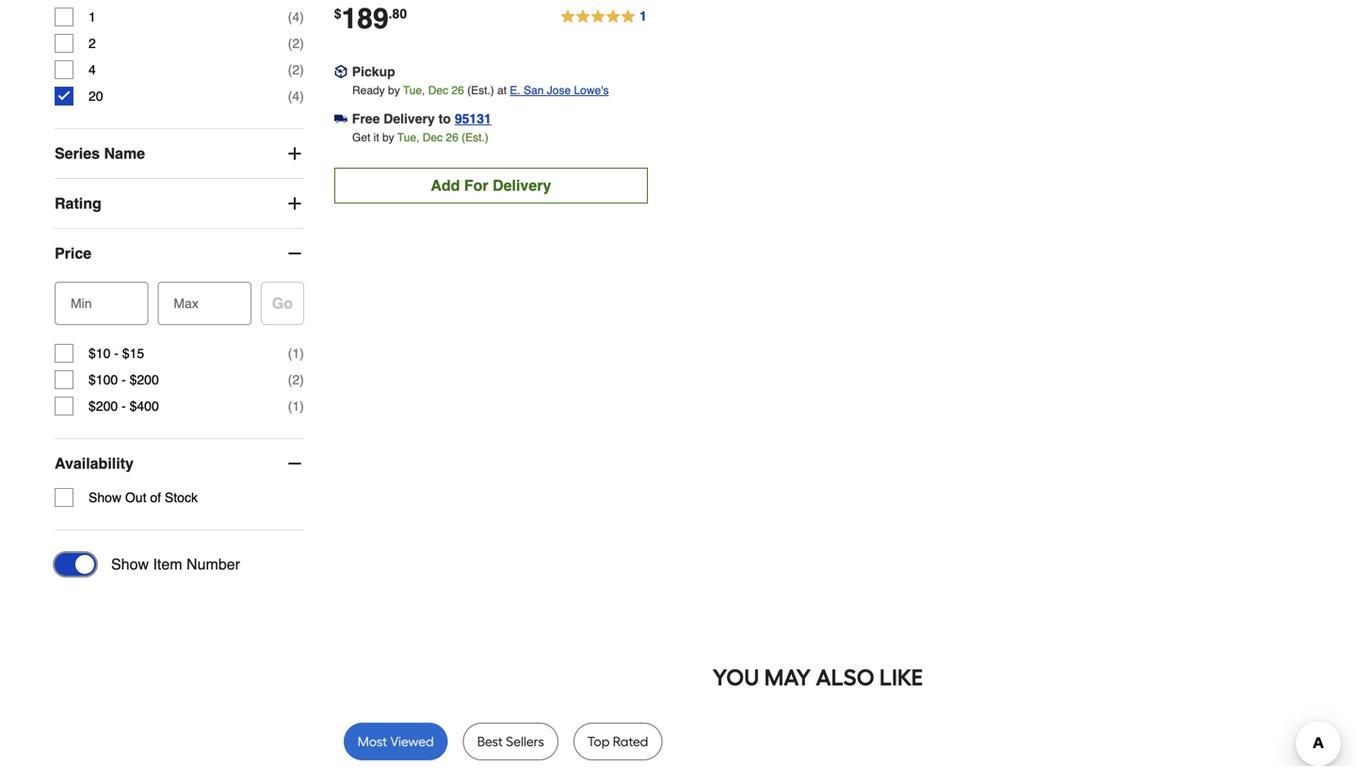 Task type: describe. For each thing, give the bounding box(es) containing it.
( for 2
[[288, 36, 292, 51]]

$15
[[122, 346, 144, 361]]

e. san jose lowe's button
[[510, 81, 609, 100]]

may
[[765, 664, 811, 691]]

) for 2
[[300, 36, 304, 51]]

number
[[187, 556, 240, 573]]

4 for 1
[[292, 10, 300, 25]]

( for $200 - $400
[[288, 399, 292, 414]]

you
[[713, 664, 760, 691]]

- for $100
[[122, 372, 126, 387]]

pickup image
[[334, 65, 347, 78]]

.80
[[389, 6, 407, 21]]

0 vertical spatial 26
[[452, 84, 464, 97]]

go button
[[261, 282, 304, 325]]

lowe's
[[574, 84, 609, 97]]

20
[[89, 89, 103, 104]]

189
[[342, 2, 389, 35]]

san
[[524, 84, 544, 97]]

( for 20
[[288, 89, 292, 104]]

0 horizontal spatial $200
[[89, 399, 118, 414]]

95131
[[455, 111, 492, 126]]

5 stars image
[[560, 6, 648, 28]]

0 vertical spatial tue,
[[403, 84, 425, 97]]

free
[[352, 111, 380, 126]]

show for show out of stock
[[89, 490, 122, 505]]

( for 4
[[288, 62, 292, 77]]

minus image
[[285, 454, 304, 473]]

( 2 ) for (
[[288, 62, 304, 77]]

pickup
[[352, 64, 395, 79]]

1 vertical spatial 4
[[89, 62, 96, 77]]

- for $200
[[122, 399, 126, 414]]

minus image
[[285, 244, 304, 263]]

( for $100 - $200
[[288, 372, 292, 387]]

) for $10 - $15
[[300, 346, 304, 361]]

name
[[104, 145, 145, 162]]

( 1 ) for $400
[[288, 399, 304, 414]]

series name
[[55, 145, 145, 162]]

4 for 20
[[292, 89, 300, 104]]

most viewed
[[358, 734, 434, 750]]

$100 - $200
[[89, 372, 159, 387]]

availability button
[[55, 439, 304, 488]]

0 vertical spatial (est.)
[[467, 84, 494, 97]]

) for 20
[[300, 89, 304, 104]]

get it by tue, dec 26 (est.)
[[352, 131, 489, 144]]

2 for $100 - $200
[[292, 372, 300, 387]]

rated
[[613, 734, 649, 750]]

rating button
[[55, 179, 304, 228]]

( 4 ) for 20
[[288, 89, 304, 104]]

) for $100 - $200
[[300, 372, 304, 387]]

1 vertical spatial 26
[[446, 131, 459, 144]]

add for delivery button
[[334, 168, 648, 203]]

95131 button
[[455, 109, 492, 128]]

) for $200 - $400
[[300, 399, 304, 414]]

plus image
[[285, 194, 304, 213]]

also
[[816, 664, 875, 691]]

sellers
[[506, 734, 544, 750]]

show out of stock
[[89, 490, 198, 505]]

$200 - $400
[[89, 399, 159, 414]]

it
[[374, 131, 379, 144]]

go
[[272, 295, 293, 312]]

0 vertical spatial delivery
[[384, 111, 435, 126]]



Task type: locate. For each thing, give the bounding box(es) containing it.
0 vertical spatial ( 2 )
[[288, 36, 304, 51]]

1 vertical spatial $200
[[89, 399, 118, 414]]

tue,
[[403, 84, 425, 97], [398, 131, 420, 144]]

series
[[55, 145, 100, 162]]

2 ( 1 ) from the top
[[288, 399, 304, 414]]

( 1 )
[[288, 346, 304, 361], [288, 399, 304, 414]]

1 button
[[560, 6, 648, 28]]

- right $100
[[122, 372, 126, 387]]

add
[[431, 177, 460, 194]]

jose
[[547, 84, 571, 97]]

2 vertical spatial 4
[[292, 89, 300, 104]]

ready
[[352, 84, 385, 97]]

1 ( 2 ) from the top
[[288, 36, 304, 51]]

2 ( from the top
[[288, 36, 292, 51]]

show inside show item number element
[[111, 556, 149, 573]]

stock
[[165, 490, 198, 505]]

delivery up get it by tue, dec 26 (est.)
[[384, 111, 435, 126]]

free delivery to 95131
[[352, 111, 492, 126]]

viewed
[[391, 734, 434, 750]]

show left out
[[89, 490, 122, 505]]

( 2 )
[[288, 36, 304, 51], [288, 62, 304, 77], [288, 372, 304, 387]]

) for 1
[[300, 10, 304, 25]]

1 vertical spatial ( 1 )
[[288, 399, 304, 414]]

3 ( from the top
[[288, 62, 292, 77]]

( 1 ) for $15
[[288, 346, 304, 361]]

max
[[174, 296, 199, 311]]

5 ) from the top
[[300, 346, 304, 361]]

( for $10 - $15
[[288, 346, 292, 361]]

0 vertical spatial show
[[89, 490, 122, 505]]

7 ) from the top
[[300, 399, 304, 414]]

( 4 ) left $
[[288, 10, 304, 25]]

2 vertical spatial ( 2 )
[[288, 372, 304, 387]]

( 1 ) up minus icon
[[288, 399, 304, 414]]

$ 189 .80
[[334, 2, 407, 35]]

by right ready
[[388, 84, 400, 97]]

truck filled image
[[334, 112, 347, 125]]

availability
[[55, 455, 134, 472]]

tue, up free delivery to 95131
[[403, 84, 425, 97]]

(est.)
[[467, 84, 494, 97], [462, 131, 489, 144]]

1 horizontal spatial $200
[[130, 372, 159, 387]]

(est.) down 95131
[[462, 131, 489, 144]]

( 2 ) for max
[[288, 372, 304, 387]]

6 ) from the top
[[300, 372, 304, 387]]

$100
[[89, 372, 118, 387]]

6 ( from the top
[[288, 372, 292, 387]]

-
[[114, 346, 119, 361], [122, 372, 126, 387], [122, 399, 126, 414]]

add for delivery
[[431, 177, 552, 194]]

most
[[358, 734, 387, 750]]

price
[[55, 245, 92, 262]]

show
[[89, 490, 122, 505], [111, 556, 149, 573]]

( 4 )
[[288, 10, 304, 25], [288, 89, 304, 104]]

4 left $
[[292, 10, 300, 25]]

0 vertical spatial by
[[388, 84, 400, 97]]

1 vertical spatial tue,
[[398, 131, 420, 144]]

show left item
[[111, 556, 149, 573]]

2 ( 2 ) from the top
[[288, 62, 304, 77]]

7 ( from the top
[[288, 399, 292, 414]]

5 ( from the top
[[288, 346, 292, 361]]

like
[[880, 664, 924, 691]]

plus image
[[285, 144, 304, 163]]

1 vertical spatial dec
[[423, 131, 443, 144]]

0 vertical spatial dec
[[428, 84, 449, 97]]

1 ( 1 ) from the top
[[288, 346, 304, 361]]

to
[[439, 111, 451, 126]]

(est.) left at
[[467, 84, 494, 97]]

)
[[300, 10, 304, 25], [300, 36, 304, 51], [300, 62, 304, 77], [300, 89, 304, 104], [300, 346, 304, 361], [300, 372, 304, 387], [300, 399, 304, 414]]

delivery
[[384, 111, 435, 126], [493, 177, 552, 194]]

26 up 95131 "button"
[[452, 84, 464, 97]]

dec up to
[[428, 84, 449, 97]]

1 vertical spatial ( 2 )
[[288, 62, 304, 77]]

( 4 ) for 1
[[288, 10, 304, 25]]

3 ) from the top
[[300, 62, 304, 77]]

out
[[125, 490, 146, 505]]

0 vertical spatial ( 1 )
[[288, 346, 304, 361]]

2 ( 4 ) from the top
[[288, 89, 304, 104]]

$200 down $100
[[89, 399, 118, 414]]

4 ( from the top
[[288, 89, 292, 104]]

( for 1
[[288, 10, 292, 25]]

1 ) from the top
[[300, 10, 304, 25]]

4
[[292, 10, 300, 25], [89, 62, 96, 77], [292, 89, 300, 104]]

0 vertical spatial ( 4 )
[[288, 10, 304, 25]]

e.
[[510, 84, 521, 97]]

2 for 4
[[292, 62, 300, 77]]

get
[[352, 131, 371, 144]]

$200 up $400
[[130, 372, 159, 387]]

min
[[71, 296, 92, 311]]

0 horizontal spatial delivery
[[384, 111, 435, 126]]

2
[[89, 36, 96, 51], [292, 36, 300, 51], [292, 62, 300, 77], [292, 372, 300, 387]]

( 4 ) up plus icon
[[288, 89, 304, 104]]

dec down free delivery to 95131
[[423, 131, 443, 144]]

1 inside 5 stars image
[[640, 8, 647, 23]]

series name button
[[55, 129, 304, 178]]

you may also like
[[713, 664, 924, 691]]

- for $10
[[114, 346, 119, 361]]

at
[[498, 84, 507, 97]]

26 down to
[[446, 131, 459, 144]]

2 for 2
[[292, 36, 300, 51]]

1 vertical spatial ( 4 )
[[288, 89, 304, 104]]

2 vertical spatial -
[[122, 399, 126, 414]]

0 vertical spatial $200
[[130, 372, 159, 387]]

1 vertical spatial (est.)
[[462, 131, 489, 144]]

item
[[153, 556, 182, 573]]

1 vertical spatial show
[[111, 556, 149, 573]]

actual price $189.80 element
[[334, 2, 407, 35]]

rating
[[55, 195, 102, 212]]

3 ( 2 ) from the top
[[288, 372, 304, 387]]

1 vertical spatial by
[[383, 131, 394, 144]]

2 ) from the top
[[300, 36, 304, 51]]

delivery right the for
[[493, 177, 552, 194]]

4 ) from the top
[[300, 89, 304, 104]]

top rated
[[588, 734, 649, 750]]

1
[[640, 8, 647, 23], [89, 10, 96, 25], [292, 346, 300, 361], [292, 399, 300, 414]]

1 ( 4 ) from the top
[[288, 10, 304, 25]]

$10 - $15
[[89, 346, 144, 361]]

by
[[388, 84, 400, 97], [383, 131, 394, 144]]

4 up plus icon
[[292, 89, 300, 104]]

delivery inside add for delivery button
[[493, 177, 552, 194]]

best sellers
[[477, 734, 544, 750]]

show item number element
[[55, 553, 240, 576]]

dec
[[428, 84, 449, 97], [423, 131, 443, 144]]

tue, down free delivery to 95131
[[398, 131, 420, 144]]

0 vertical spatial -
[[114, 346, 119, 361]]

ready by tue, dec 26 (est.) at e. san jose lowe's
[[352, 84, 609, 97]]

1 vertical spatial delivery
[[493, 177, 552, 194]]

- left $400
[[122, 399, 126, 414]]

$10
[[89, 346, 111, 361]]

best
[[477, 734, 503, 750]]

by right it
[[383, 131, 394, 144]]

show for show item number
[[111, 556, 149, 573]]

for
[[464, 177, 489, 194]]

- right $10 in the left of the page
[[114, 346, 119, 361]]

4 up 20
[[89, 62, 96, 77]]

$400
[[130, 399, 159, 414]]

price button
[[55, 229, 304, 278]]

$
[[334, 6, 342, 21]]

1 horizontal spatial delivery
[[493, 177, 552, 194]]

0 vertical spatial 4
[[292, 10, 300, 25]]

of
[[150, 490, 161, 505]]

top
[[588, 734, 610, 750]]

26
[[452, 84, 464, 97], [446, 131, 459, 144]]

( 1 ) down "go" button
[[288, 346, 304, 361]]

) for 4
[[300, 62, 304, 77]]

(
[[288, 10, 292, 25], [288, 36, 292, 51], [288, 62, 292, 77], [288, 89, 292, 104], [288, 346, 292, 361], [288, 372, 292, 387], [288, 399, 292, 414]]

show item number
[[111, 556, 240, 573]]

1 ( from the top
[[288, 10, 292, 25]]

1 vertical spatial -
[[122, 372, 126, 387]]

$200
[[130, 372, 159, 387], [89, 399, 118, 414]]



Task type: vqa. For each thing, say whether or not it's contained in the screenshot.
Toilet
no



